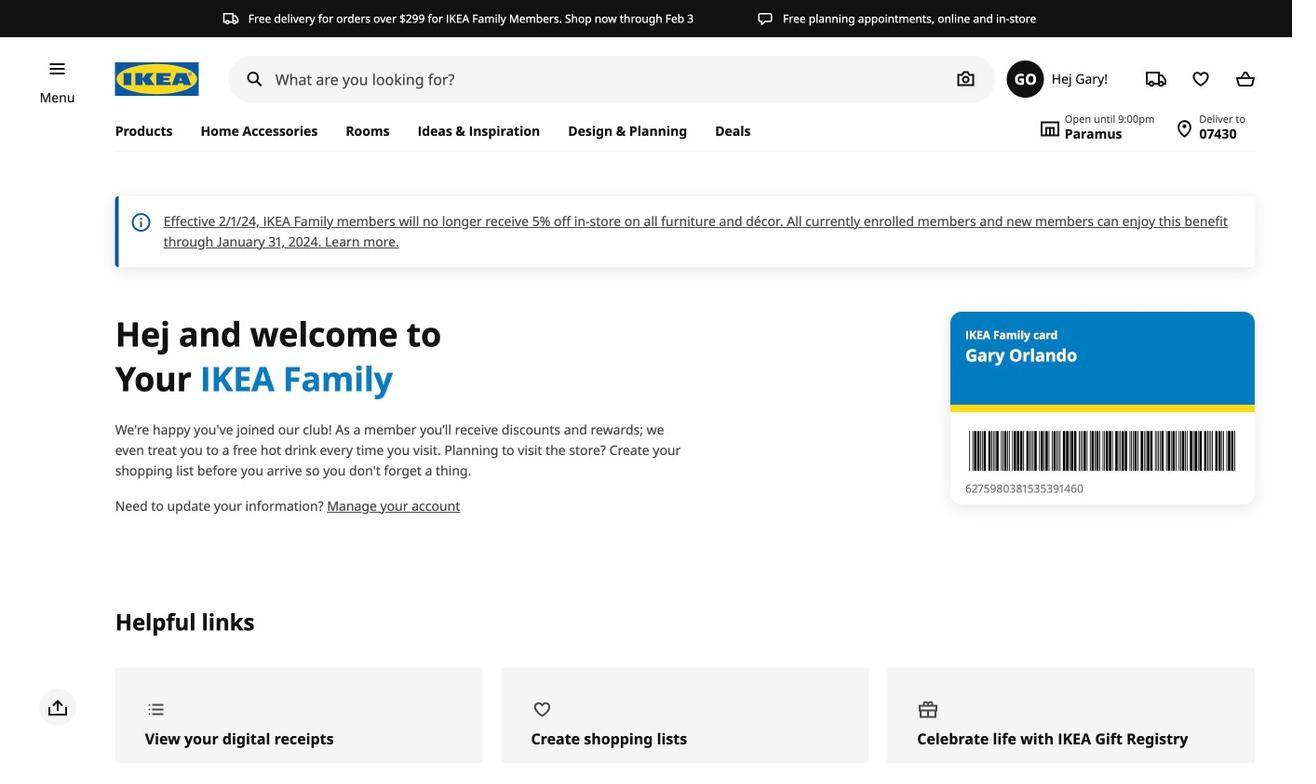 Task type: describe. For each thing, give the bounding box(es) containing it.
Search by product text field
[[229, 56, 996, 102]]

ikea family card section
[[950, 312, 1255, 505]]



Task type: vqa. For each thing, say whether or not it's contained in the screenshot.
the bottommost Article
no



Task type: locate. For each thing, give the bounding box(es) containing it.
ikea family barcode for scanning image
[[965, 427, 1240, 475], [969, 431, 1235, 471]]

ikea logotype, go to start page image
[[115, 62, 199, 96]]

None search field
[[229, 56, 996, 102]]



